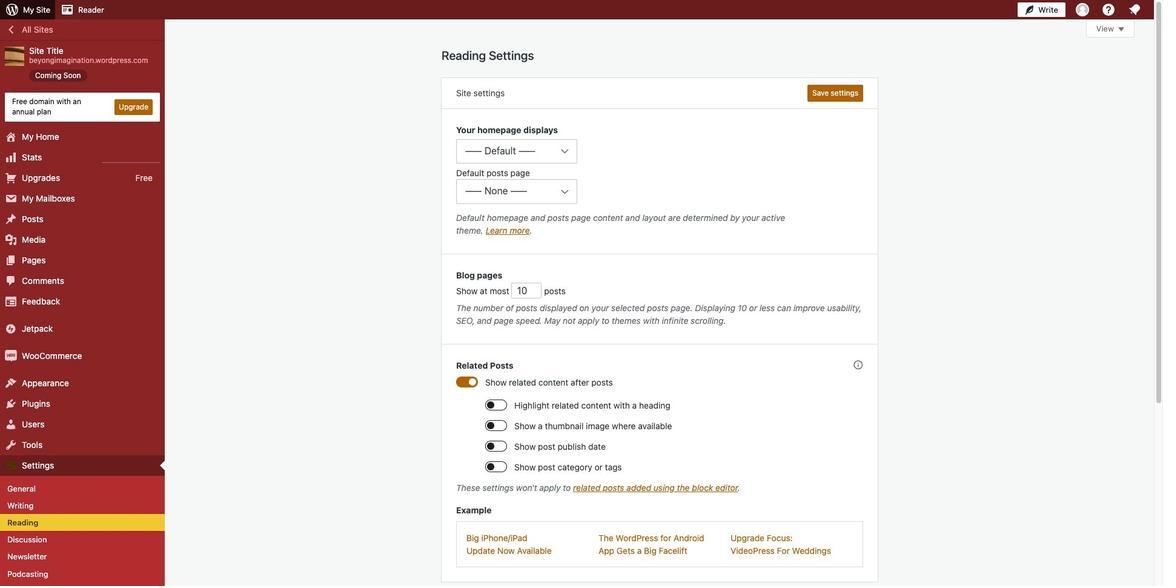 Task type: describe. For each thing, give the bounding box(es) containing it.
my profile image
[[1076, 3, 1089, 16]]

1 img image from the top
[[5, 323, 17, 335]]

3 group from the top
[[456, 376, 863, 567]]

2 img image from the top
[[5, 350, 17, 362]]

manage your notifications image
[[1127, 2, 1142, 17]]



Task type: locate. For each thing, give the bounding box(es) containing it.
1 vertical spatial img image
[[5, 350, 17, 362]]

closed image
[[1118, 27, 1124, 31]]

2 group from the top
[[456, 269, 863, 330]]

2 vertical spatial group
[[456, 376, 863, 567]]

0 vertical spatial img image
[[5, 323, 17, 335]]

img image
[[5, 323, 17, 335], [5, 350, 17, 362]]

main content
[[442, 19, 1135, 586]]

1 vertical spatial group
[[456, 269, 863, 330]]

None number field
[[512, 283, 542, 298]]

1 group from the top
[[456, 124, 863, 240]]

highest hourly views 0 image
[[102, 155, 160, 163]]

0 vertical spatial group
[[456, 124, 863, 240]]

group
[[456, 124, 863, 240], [456, 269, 863, 330], [456, 376, 863, 567]]

help image
[[1101, 2, 1116, 17]]



Task type: vqa. For each thing, say whether or not it's contained in the screenshot.
the topmost Img
yes



